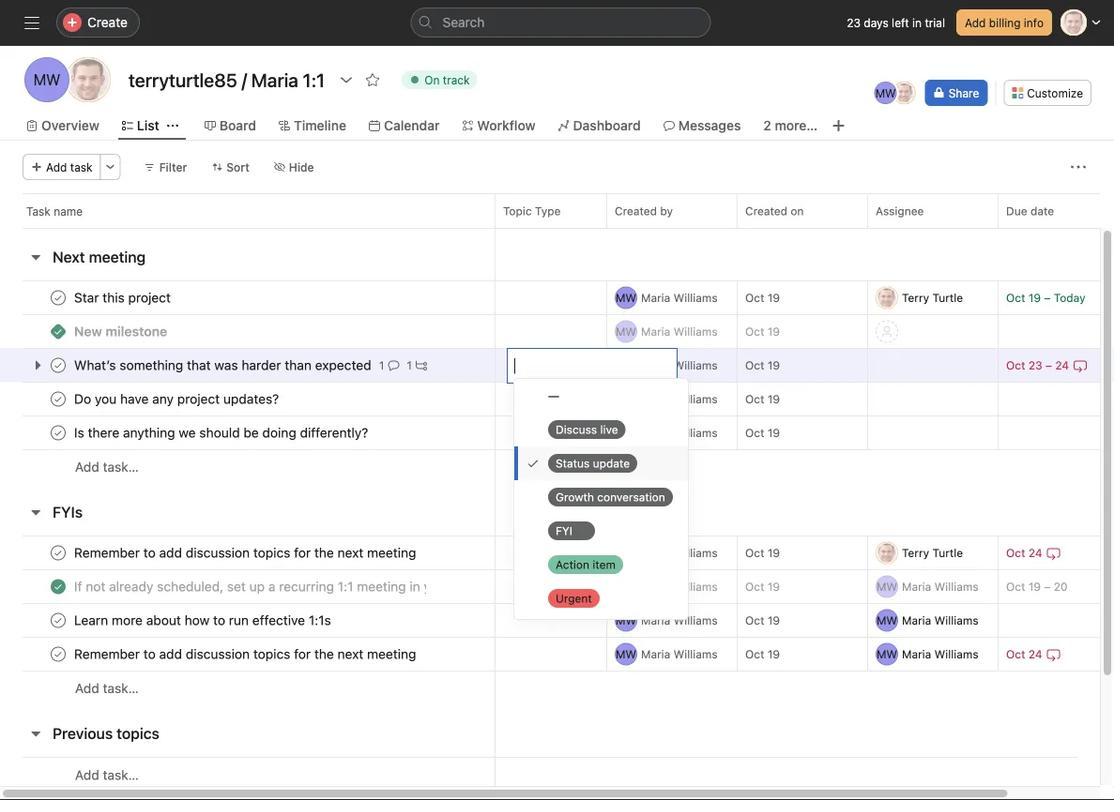 Task type: locate. For each thing, give the bounding box(es) containing it.
2 vertical spatial task…
[[103, 768, 139, 783]]

oct 19 for creator for star this project cell
[[745, 291, 780, 305]]

23
[[847, 16, 861, 29], [1028, 359, 1042, 372]]

0 vertical spatial maria williams button
[[615, 354, 729, 377]]

remember to add discussion topics for the next meeting text field down learn more about how to run effective 1:1s cell
[[70, 645, 422, 664]]

oct 19 for creator for if not already scheduled, set up a recurring 1:1 meeting in your calendar cell
[[745, 580, 780, 594]]

1 maria williams button from the top
[[615, 354, 729, 377]]

terry turtle for next meeting
[[902, 291, 963, 305]]

workflow link
[[462, 115, 536, 136]]

sort
[[226, 160, 249, 174]]

1 completed checkbox from the top
[[47, 388, 69, 411]]

1 completed image from the top
[[47, 388, 69, 411]]

creator for if not already scheduled, set up a recurring 1:1 meeting in your calendar cell
[[606, 570, 738, 604]]

1 vertical spatial remember to add discussion topics for the next meeting text field
[[70, 645, 422, 664]]

1 terry turtle from the top
[[902, 291, 963, 305]]

on track
[[424, 73, 470, 86]]

terry inside header fyis tree grid
[[902, 547, 929, 560]]

meeting
[[89, 248, 146, 266]]

hide
[[289, 160, 314, 174]]

— button inside header next meeting tree grid
[[496, 416, 606, 450]]

0 vertical spatial oct 24
[[1006, 547, 1042, 560]]

1 vertical spatial collapse task list for this section image
[[28, 505, 43, 520]]

Completed checkbox
[[47, 287, 69, 309], [47, 354, 69, 377], [47, 422, 69, 444], [47, 542, 69, 565], [47, 610, 69, 632]]

4 — from the top
[[507, 581, 515, 592]]

2
[[763, 118, 771, 133]]

mw inside creator for star this project cell
[[616, 291, 636, 305]]

completed checkbox for next meeting
[[47, 388, 69, 411]]

19 for 'creator for is there anything we should be doing differently?' cell
[[768, 427, 780, 440]]

0 vertical spatial task…
[[103, 459, 139, 475]]

williams
[[674, 291, 718, 305], [674, 325, 718, 338], [674, 359, 718, 372], [674, 393, 718, 406], [674, 427, 718, 440], [674, 547, 718, 560], [674, 580, 718, 594], [934, 580, 979, 594], [674, 614, 718, 627], [934, 614, 979, 627], [674, 648, 718, 661], [934, 648, 979, 661]]

add task… up fyis
[[75, 459, 139, 475]]

completed image for is there anything we should be doing differently? text box
[[47, 422, 69, 444]]

task… for 3rd add task… button from the top
[[103, 768, 139, 783]]

1 vertical spatial add task…
[[75, 681, 139, 696]]

24 down 'today' on the top right of the page
[[1055, 359, 1069, 372]]

terry
[[902, 291, 929, 305], [902, 547, 929, 560]]

add inside header next meeting tree grid
[[75, 459, 99, 475]]

1 — from the top
[[507, 394, 515, 405]]

next meeting button
[[53, 240, 146, 274]]

repeats image for terry turtle
[[1046, 546, 1061, 561]]

add for 3rd add task… button from the top
[[75, 768, 99, 783]]

created left on
[[745, 205, 787, 218]]

add down "previous"
[[75, 768, 99, 783]]

completed checkbox inside if not already scheduled, set up a recurring 1:1 meeting in your calendar cell
[[47, 576, 69, 598]]

24
[[1055, 359, 1069, 372], [1028, 547, 1042, 560], [1028, 648, 1042, 661]]

task… inside header next meeting tree grid
[[103, 459, 139, 475]]

0 vertical spatial add task… button
[[75, 457, 139, 478]]

repeats image up 20
[[1046, 546, 1061, 561]]

1 oct 19 from the top
[[745, 291, 780, 305]]

3 add task… from the top
[[75, 768, 139, 783]]

2 vertical spatial repeats image
[[1046, 647, 1061, 662]]

4 completed image from the top
[[47, 576, 69, 598]]

2 completed image from the top
[[47, 354, 69, 377]]

– for today
[[1044, 291, 1051, 305]]

add for third add task… button from the bottom
[[75, 459, 99, 475]]

add task… inside header fyis tree grid
[[75, 681, 139, 696]]

— for learn more about how to run effective 1:1s cell
[[507, 615, 515, 626]]

oct 24
[[1006, 547, 1042, 560], [1006, 648, 1042, 661]]

remember to add discussion topics for the next meeting cell for tt
[[0, 536, 496, 571]]

New milestone text field
[[70, 322, 173, 341]]

workflow
[[477, 118, 536, 133]]

maria williams button down creator for what's something that was harder than expected? cell at the top of page
[[615, 388, 729, 411]]

previous topics button
[[53, 717, 159, 751]]

add tab image
[[831, 118, 846, 133]]

creator for remember to add discussion topics for the next meeting cell for tt
[[606, 536, 738, 571]]

creator for new milestone cell
[[606, 314, 738, 349]]

0 vertical spatial terry turtle
[[902, 291, 963, 305]]

3 completed image from the top
[[47, 542, 69, 565]]

in
[[912, 16, 922, 29]]

creator for what's something that was harder than expected? cell
[[606, 348, 738, 383]]

4 oct 19 from the top
[[745, 393, 780, 406]]

2 remember to add discussion topics for the next meeting cell from the top
[[0, 637, 496, 672]]

completed checkbox inside star this project cell
[[47, 287, 69, 309]]

24 for terry turtle
[[1028, 547, 1042, 560]]

1 vertical spatial repeats image
[[1046, 546, 1061, 561]]

terry turtle inside header next meeting tree grid
[[902, 291, 963, 305]]

task… down do you have any project updates? text field
[[103, 459, 139, 475]]

0 vertical spatial add task… row
[[0, 450, 1114, 484]]

– left 'today' on the top right of the page
[[1044, 291, 1051, 305]]

19 for creator for if not already scheduled, set up a recurring 1:1 meeting in your calendar cell
[[768, 580, 780, 594]]

maria williams button for creator for what's something that was harder than expected? cell at the top of page
[[615, 354, 729, 377]]

1 vertical spatial completed image
[[47, 354, 69, 377]]

Completed checkbox
[[47, 388, 69, 411], [47, 576, 69, 598], [47, 643, 69, 666]]

terry inside header next meeting tree grid
[[902, 291, 929, 305]]

creator for learn more about how to run effective 1:1s cell
[[606, 603, 738, 638]]

3 — from the top
[[507, 548, 515, 558]]

— button for learn more about how to run effective 1:1s cell
[[496, 604, 606, 638]]

3 task… from the top
[[103, 768, 139, 783]]

task
[[70, 160, 93, 174]]

billing
[[989, 16, 1021, 29]]

2 vertical spatial add task… button
[[75, 765, 139, 786]]

collapse task list for this section image
[[28, 726, 43, 741]]

task… down previous topics button
[[103, 768, 139, 783]]

2 oct 19 from the top
[[745, 325, 780, 338]]

maria williams button for creator for do you have any project updates? 'cell'
[[615, 388, 729, 411]]

5 completed checkbox from the top
[[47, 610, 69, 632]]

customize button
[[1004, 80, 1092, 106]]

completed image
[[47, 388, 69, 411], [47, 422, 69, 444], [47, 542, 69, 565], [47, 576, 69, 598], [47, 643, 69, 666]]

19
[[768, 291, 780, 305], [1028, 291, 1041, 305], [768, 325, 780, 338], [768, 359, 780, 372], [768, 393, 780, 406], [768, 427, 780, 440], [768, 547, 780, 560], [768, 580, 780, 594], [1028, 580, 1041, 594], [768, 614, 780, 627], [768, 648, 780, 661]]

1 vertical spatial creator for remember to add discussion topics for the next meeting cell
[[606, 637, 738, 672]]

mw inside creator for if not already scheduled, set up a recurring 1:1 meeting in your calendar cell
[[616, 580, 636, 594]]

19 for creator for star this project cell
[[768, 291, 780, 305]]

completed image inside the do you have any project updates? cell
[[47, 388, 69, 411]]

completed image inside the is there anything we should be doing differently? cell
[[47, 422, 69, 444]]

23 inside header next meeting tree grid
[[1028, 359, 1042, 372]]

None text field
[[124, 63, 330, 97]]

1 vertical spatial 23
[[1028, 359, 1042, 372]]

completed image
[[47, 287, 69, 309], [47, 354, 69, 377], [47, 610, 69, 632]]

maria williams
[[641, 291, 718, 305], [641, 325, 718, 338], [641, 359, 718, 372], [641, 393, 718, 406], [641, 427, 718, 440], [641, 547, 718, 560], [641, 580, 718, 594], [902, 580, 979, 594], [641, 614, 718, 627], [902, 614, 979, 627], [641, 648, 718, 661], [902, 648, 979, 661]]

remember to add discussion topics for the next meeting text field for tt
[[70, 544, 422, 563]]

3 oct 19 from the top
[[745, 359, 780, 372]]

1 remember to add discussion topics for the next meeting cell from the top
[[0, 536, 496, 571]]

repeats image right oct 23 – 24
[[1073, 358, 1088, 373]]

maria williams inside creator for what's something that was harder than expected? cell
[[641, 359, 718, 372]]

2 completed checkbox from the top
[[47, 354, 69, 377]]

1 vertical spatial –
[[1046, 359, 1052, 372]]

5 oct 19 from the top
[[745, 427, 780, 440]]

4 completed checkbox from the top
[[47, 542, 69, 565]]

1 — button from the top
[[496, 416, 606, 450]]

add billing info button
[[956, 9, 1052, 36]]

do you have any project updates? cell
[[0, 382, 496, 417]]

1 vertical spatial maria williams button
[[615, 388, 729, 411]]

1 vertical spatial remember to add discussion topics for the next meeting cell
[[0, 637, 496, 672]]

1 remember to add discussion topics for the next meeting text field from the top
[[70, 544, 422, 563]]

completed image for tt
[[47, 287, 69, 309]]

add inside 'button'
[[46, 160, 67, 174]]

task… for third add task… button from the bottom
[[103, 459, 139, 475]]

Remember to add discussion topics for the next meeting text field
[[70, 544, 422, 563], [70, 645, 422, 664]]

task… inside header fyis tree grid
[[103, 681, 139, 696]]

— for the do you have any project updates? cell
[[507, 394, 515, 405]]

collapse task list for this section image
[[28, 250, 43, 265], [28, 505, 43, 520]]

add task… down previous topics button
[[75, 768, 139, 783]]

Learn more about how to run effective 1:1s text field
[[70, 611, 337, 630]]

– down oct 19 – today
[[1046, 359, 1052, 372]]

1 completed image from the top
[[47, 287, 69, 309]]

completed checkbox inside the do you have any project updates? cell
[[47, 388, 69, 411]]

maria williams button inside creator for do you have any project updates? 'cell'
[[615, 388, 729, 411]]

add
[[965, 16, 986, 29], [46, 160, 67, 174], [75, 459, 99, 475], [75, 681, 99, 696], [75, 768, 99, 783]]

remember to add discussion topics for the next meeting cell up if not already scheduled, set up a recurring 1:1 meeting in your calendar text box
[[0, 536, 496, 571]]

header fyis tree grid
[[0, 536, 1114, 706]]

repeats image
[[1073, 358, 1088, 373], [1046, 546, 1061, 561], [1046, 647, 1061, 662]]

0 horizontal spatial created
[[615, 205, 657, 218]]

new milestone cell
[[0, 314, 496, 349]]

williams inside creator for do you have any project updates? 'cell'
[[674, 393, 718, 406]]

3 — button from the top
[[496, 570, 606, 604]]

maria williams inside 'creator for new milestone' cell
[[641, 325, 718, 338]]

1 vertical spatial oct 24
[[1006, 648, 1042, 661]]

2 completed checkbox from the top
[[47, 576, 69, 598]]

creator for remember to add discussion topics for the next meeting cell for mw
[[606, 637, 738, 672]]

maria williams button down 'creator for new milestone' cell
[[615, 354, 729, 377]]

oct 19 for 'creator for is there anything we should be doing differently?' cell
[[745, 427, 780, 440]]

creator for remember to add discussion topics for the next meeting cell down creator for if not already scheduled, set up a recurring 1:1 meeting in your calendar cell
[[606, 637, 738, 672]]

2 creator for remember to add discussion topics for the next meeting cell from the top
[[606, 637, 738, 672]]

search
[[443, 15, 485, 30]]

task… up previous topics button
[[103, 681, 139, 696]]

2 remember to add discussion topics for the next meeting text field from the top
[[70, 645, 422, 664]]

terry turtle
[[902, 291, 963, 305], [902, 547, 963, 560]]

timeline link
[[279, 115, 346, 136]]

trial
[[925, 16, 945, 29]]

24 up oct 19 – 20
[[1028, 547, 1042, 560]]

create button
[[56, 8, 140, 38]]

overview link
[[26, 115, 99, 136]]

type
[[535, 205, 561, 218]]

None text field
[[514, 355, 528, 377]]

hide button
[[265, 154, 322, 180]]

mw
[[33, 71, 60, 89], [875, 86, 896, 99], [616, 291, 636, 305], [616, 325, 636, 338], [616, 427, 636, 440], [616, 547, 636, 560], [616, 580, 636, 594], [877, 580, 897, 594], [616, 614, 636, 627], [877, 614, 897, 627], [616, 648, 636, 661], [877, 648, 897, 661]]

9 oct 19 from the top
[[745, 648, 780, 661]]

completed checkbox inside "remember to add discussion topics for the next meeting" cell
[[47, 542, 69, 565]]

3 completed checkbox from the top
[[47, 422, 69, 444]]

creator for remember to add discussion topics for the next meeting cell
[[606, 536, 738, 571], [606, 637, 738, 672]]

— inside popup button
[[507, 394, 515, 405]]

remember to add discussion topics for the next meeting text field for mw
[[70, 645, 422, 664]]

add for add task… button in header fyis tree grid
[[75, 681, 99, 696]]

24 down oct 19 – 20
[[1028, 648, 1042, 661]]

0 vertical spatial 24
[[1055, 359, 1069, 372]]

completed image inside if not already scheduled, set up a recurring 1:1 meeting in your calendar cell
[[47, 576, 69, 598]]

expand sidebar image
[[24, 15, 39, 30]]

track
[[443, 73, 470, 86]]

mw inside creator for learn more about how to run effective 1:1s "cell"
[[616, 614, 636, 627]]

What's something that was harder than expected? text field
[[70, 356, 372, 375]]

customize
[[1027, 86, 1083, 99]]

oct 24 up oct 19 – 20
[[1006, 547, 1042, 560]]

due date
[[1006, 205, 1054, 218]]

more…
[[775, 118, 818, 133]]

sort button
[[203, 154, 258, 180]]

2 collapse task list for this section image from the top
[[28, 505, 43, 520]]

1 creator for remember to add discussion topics for the next meeting cell from the top
[[606, 536, 738, 571]]

row
[[0, 193, 1114, 228], [23, 227, 1114, 229], [0, 281, 1114, 315], [0, 314, 1114, 349], [0, 348, 1114, 383], [0, 382, 1114, 417], [0, 416, 1114, 451], [0, 536, 1114, 571], [0, 570, 1114, 604], [0, 603, 1114, 638], [0, 637, 1114, 672]]

dashboard link
[[558, 115, 641, 136]]

3 add task… button from the top
[[75, 765, 139, 786]]

2 task… from the top
[[103, 681, 139, 696]]

on track button
[[393, 67, 486, 93]]

oct 24 down oct 19 – 20
[[1006, 648, 1042, 661]]

turtle for next meeting
[[932, 291, 963, 305]]

1 vertical spatial completed checkbox
[[47, 576, 69, 598]]

maria inside creator for what's something that was harder than expected? cell
[[641, 359, 670, 372]]

terry turtle inside header fyis tree grid
[[902, 547, 963, 560]]

1 task… from the top
[[103, 459, 139, 475]]

williams inside creator for what's something that was harder than expected? cell
[[674, 359, 718, 372]]

2 completed image from the top
[[47, 422, 69, 444]]

filter
[[159, 160, 187, 174]]

star this project cell
[[0, 281, 496, 315]]

maria inside 'creator for is there anything we should be doing differently?' cell
[[641, 427, 670, 440]]

task
[[26, 205, 50, 218]]

2 vertical spatial add task…
[[75, 768, 139, 783]]

collapse task list for this section image left fyis
[[28, 505, 43, 520]]

completed checkbox inside learn more about how to run effective 1:1s cell
[[47, 610, 69, 632]]

– inside header fyis tree grid
[[1044, 580, 1051, 594]]

tt inside header next meeting tree grid
[[880, 291, 894, 305]]

name
[[54, 205, 83, 218]]

topics
[[117, 725, 159, 743]]

learn more about how to run effective 1:1s cell
[[0, 603, 496, 638]]

task…
[[103, 459, 139, 475], [103, 681, 139, 696], [103, 768, 139, 783]]

2 more… button
[[763, 115, 818, 136]]

add task… row
[[0, 450, 1114, 484], [0, 671, 1114, 706], [0, 757, 1114, 793]]

1 terry from the top
[[902, 291, 929, 305]]

completed image inside learn more about how to run effective 1:1s cell
[[47, 610, 69, 632]]

3 completed image from the top
[[47, 610, 69, 632]]

0 vertical spatial terry
[[902, 291, 929, 305]]

add up "previous"
[[75, 681, 99, 696]]

maria williams inside creator for do you have any project updates? 'cell'
[[641, 393, 718, 406]]

1 vertical spatial terry
[[902, 547, 929, 560]]

3 completed checkbox from the top
[[47, 643, 69, 666]]

– left 20
[[1044, 580, 1051, 594]]

oct 24 for terry turtle
[[1006, 547, 1042, 560]]

23 days left in trial
[[847, 16, 945, 29]]

turtle inside header next meeting tree grid
[[932, 291, 963, 305]]

24 for maria williams
[[1028, 648, 1042, 661]]

2 created from the left
[[745, 205, 787, 218]]

1 vertical spatial terry turtle
[[902, 547, 963, 560]]

completed checkbox down fyis
[[47, 576, 69, 598]]

turtle
[[932, 291, 963, 305], [932, 547, 963, 560]]

2 more…
[[763, 118, 818, 133]]

completed checkbox up "previous"
[[47, 643, 69, 666]]

0 vertical spatial collapse task list for this section image
[[28, 250, 43, 265]]

2 vertical spatial 24
[[1028, 648, 1042, 661]]

1 horizontal spatial created
[[745, 205, 787, 218]]

1 comment image
[[388, 360, 399, 371]]

repeats image down 20
[[1046, 647, 1061, 662]]

mw inside 'creator for new milestone' cell
[[616, 325, 636, 338]]

oct 19
[[745, 291, 780, 305], [745, 325, 780, 338], [745, 359, 780, 372], [745, 393, 780, 406], [745, 427, 780, 440], [745, 547, 780, 560], [745, 580, 780, 594], [745, 614, 780, 627], [745, 648, 780, 661]]

7 oct 19 from the top
[[745, 580, 780, 594]]

3 add task… row from the top
[[0, 757, 1114, 793]]

– for 24
[[1046, 359, 1052, 372]]

oct 24 for maria williams
[[1006, 648, 1042, 661]]

completed image inside star this project cell
[[47, 287, 69, 309]]

by
[[660, 205, 673, 218]]

— button for the is there anything we should be doing differently? cell
[[496, 416, 606, 450]]

is there anything we should be doing differently? cell
[[0, 416, 496, 451]]

1 vertical spatial add task… button
[[75, 679, 139, 699]]

23 down oct 19 – today
[[1028, 359, 1042, 372]]

1 collapse task list for this section image from the top
[[28, 250, 43, 265]]

8 oct 19 from the top
[[745, 614, 780, 627]]

more actions image
[[1071, 160, 1086, 175], [105, 161, 116, 173]]

maria williams button inside creator for what's something that was harder than expected? cell
[[615, 354, 729, 377]]

task… for add task… button in header fyis tree grid
[[103, 681, 139, 696]]

completed milestone image
[[51, 324, 66, 339]]

maria williams button
[[615, 354, 729, 377], [615, 388, 729, 411]]

2 — button from the top
[[496, 536, 606, 570]]

oct 19 for 'creator for new milestone' cell
[[745, 325, 780, 338]]

maria williams inside 'creator for is there anything we should be doing differently?' cell
[[641, 427, 718, 440]]

0 vertical spatial –
[[1044, 291, 1051, 305]]

add task… for add task… button in header fyis tree grid
[[75, 681, 139, 696]]

2 terry from the top
[[902, 547, 929, 560]]

0 vertical spatial completed image
[[47, 287, 69, 309]]

2 vertical spatial –
[[1044, 580, 1051, 594]]

more actions image right task
[[105, 161, 116, 173]]

2 — from the top
[[507, 428, 515, 438]]

0 vertical spatial turtle
[[932, 291, 963, 305]]

completed checkbox inside the is there anything we should be doing differently? cell
[[47, 422, 69, 444]]

— button
[[496, 382, 606, 416]]

0 horizontal spatial more actions image
[[105, 161, 116, 173]]

2 add task… from the top
[[75, 681, 139, 696]]

1 vertical spatial turtle
[[932, 547, 963, 560]]

completed image for do you have any project updates? text field
[[47, 388, 69, 411]]

2 terry turtle from the top
[[902, 547, 963, 560]]

2 vertical spatial completed image
[[47, 610, 69, 632]]

oct
[[745, 291, 764, 305], [1006, 291, 1025, 305], [745, 325, 764, 338], [745, 359, 764, 372], [1006, 359, 1025, 372], [745, 393, 764, 406], [745, 427, 764, 440], [745, 547, 764, 560], [1006, 547, 1025, 560], [745, 580, 764, 594], [1006, 580, 1025, 594], [745, 614, 764, 627], [745, 648, 764, 661], [1006, 648, 1025, 661]]

if not already scheduled, set up a recurring 1:1 meeting in your calendar cell
[[0, 570, 496, 604]]

23 left days
[[847, 16, 861, 29]]

add task… up previous topics button
[[75, 681, 139, 696]]

0 vertical spatial add task…
[[75, 459, 139, 475]]

maria inside creator for star this project cell
[[641, 291, 670, 305]]

completed checkbox inside "remember to add discussion topics for the next meeting" cell
[[47, 643, 69, 666]]

–
[[1044, 291, 1051, 305], [1046, 359, 1052, 372], [1044, 580, 1051, 594]]

2 add task… button from the top
[[75, 679, 139, 699]]

created
[[615, 205, 657, 218], [745, 205, 787, 218]]

list
[[137, 118, 159, 133]]

add inside header fyis tree grid
[[75, 681, 99, 696]]

add left task
[[46, 160, 67, 174]]

—
[[507, 394, 515, 405], [507, 428, 515, 438], [507, 548, 515, 558], [507, 581, 515, 592], [507, 615, 515, 626]]

2 turtle from the top
[[932, 547, 963, 560]]

remember to add discussion topics for the next meeting cell down learn more about how to run effective 1:1s text field
[[0, 637, 496, 672]]

days
[[864, 16, 889, 29]]

add task… button up previous topics button
[[75, 679, 139, 699]]

2 vertical spatial completed checkbox
[[47, 643, 69, 666]]

add task… button down previous topics button
[[75, 765, 139, 786]]

2 oct 24 from the top
[[1006, 648, 1042, 661]]

2 maria williams button from the top
[[615, 388, 729, 411]]

maria williams inside creator for star this project cell
[[641, 291, 718, 305]]

1 turtle from the top
[[932, 291, 963, 305]]

5 — from the top
[[507, 615, 515, 626]]

1 vertical spatial add task… row
[[0, 671, 1114, 706]]

1 oct 24 from the top
[[1006, 547, 1042, 560]]

2 vertical spatial add task… row
[[0, 757, 1114, 793]]

— button
[[496, 416, 606, 450], [496, 536, 606, 570], [496, 570, 606, 604], [496, 604, 606, 638]]

0 vertical spatial creator for remember to add discussion topics for the next meeting cell
[[606, 536, 738, 571]]

add task… inside header next meeting tree grid
[[75, 459, 139, 475]]

creator for remember to add discussion topics for the next meeting cell up creator for learn more about how to run effective 1:1s "cell" at the bottom of the page
[[606, 536, 738, 571]]

remember to add discussion topics for the next meeting text field up if not already scheduled, set up a recurring 1:1 meeting in your calendar cell
[[70, 544, 422, 563]]

collapse task list for this section image left next
[[28, 250, 43, 265]]

turtle inside header fyis tree grid
[[932, 547, 963, 560]]

1 created from the left
[[615, 205, 657, 218]]

created for created on
[[745, 205, 787, 218]]

1 add task… from the top
[[75, 459, 139, 475]]

add task… button
[[75, 457, 139, 478], [75, 679, 139, 699], [75, 765, 139, 786]]

add task…
[[75, 459, 139, 475], [75, 681, 139, 696], [75, 768, 139, 783]]

repeats image for maria williams
[[1046, 647, 1061, 662]]

add task… button up fyis
[[75, 457, 139, 478]]

list link
[[122, 115, 159, 136]]

0 vertical spatial completed checkbox
[[47, 388, 69, 411]]

maria
[[641, 291, 670, 305], [641, 325, 670, 338], [641, 359, 670, 372], [641, 393, 670, 406], [641, 427, 670, 440], [641, 547, 670, 560], [641, 580, 670, 594], [902, 580, 931, 594], [641, 614, 670, 627], [902, 614, 931, 627], [641, 648, 670, 661], [902, 648, 931, 661]]

0 horizontal spatial 23
[[847, 16, 861, 29]]

4 — button from the top
[[496, 604, 606, 638]]

completed checkbox down completed milestone option
[[47, 388, 69, 411]]

1 horizontal spatial 23
[[1028, 359, 1042, 372]]

1 completed checkbox from the top
[[47, 287, 69, 309]]

search button
[[411, 8, 711, 38]]

williams inside 'creator for is there anything we should be doing differently?' cell
[[674, 427, 718, 440]]

next
[[53, 248, 85, 266]]

williams inside creator for star this project cell
[[674, 291, 718, 305]]

0 vertical spatial remember to add discussion topics for the next meeting text field
[[70, 544, 422, 563]]

williams inside creator for learn more about how to run effective 1:1s "cell"
[[674, 614, 718, 627]]

created left by
[[615, 205, 657, 218]]

add up fyis
[[75, 459, 99, 475]]

left
[[892, 16, 909, 29]]

williams inside creator for if not already scheduled, set up a recurring 1:1 meeting in your calendar cell
[[674, 580, 718, 594]]

1 vertical spatial task…
[[103, 681, 139, 696]]

tt
[[79, 71, 97, 89], [897, 86, 912, 99], [880, 291, 894, 305], [880, 547, 894, 560]]

more actions image down customize
[[1071, 160, 1086, 175]]

0 vertical spatial remember to add discussion topics for the next meeting cell
[[0, 536, 496, 571]]

topic type
[[503, 205, 561, 218]]

6 oct 19 from the top
[[745, 547, 780, 560]]

remember to add discussion topics for the next meeting cell
[[0, 536, 496, 571], [0, 637, 496, 672]]

1 vertical spatial 24
[[1028, 547, 1042, 560]]



Task type: describe. For each thing, give the bounding box(es) containing it.
completed checkbox inside what's something that was harder than expected? cell
[[47, 354, 69, 377]]

search list box
[[411, 8, 711, 38]]

share
[[949, 86, 979, 99]]

maria williams inside creator for learn more about how to run effective 1:1s "cell"
[[641, 614, 718, 627]]

terry turtle for fyis
[[902, 547, 963, 560]]

completed checkbox for fyis
[[47, 643, 69, 666]]

timeline
[[294, 118, 346, 133]]

Star this project text field
[[70, 289, 176, 307]]

filter button
[[136, 154, 195, 180]]

terry for next meeting
[[902, 291, 929, 305]]

oct 19 for creator for remember to add discussion topics for the next meeting cell corresponding to tt
[[745, 547, 780, 560]]

williams inside 'creator for new milestone' cell
[[674, 325, 718, 338]]

add left billing
[[965, 16, 986, 29]]

terry for fyis
[[902, 547, 929, 560]]

19 for creator for learn more about how to run effective 1:1s "cell" at the bottom of the page
[[768, 614, 780, 627]]

add task button
[[23, 154, 101, 180]]

created on
[[745, 205, 804, 218]]

topic
[[503, 205, 532, 218]]

add task
[[46, 160, 93, 174]]

24 inside header next meeting tree grid
[[1055, 359, 1069, 372]]

— for if not already scheduled, set up a recurring 1:1 meeting in your calendar cell
[[507, 581, 515, 592]]

0 vertical spatial 23
[[847, 16, 861, 29]]

on
[[424, 73, 440, 86]]

If not already scheduled, set up a recurring 1:1 meeting in your calendar text field
[[70, 578, 427, 596]]

oct 19 – 20
[[1006, 580, 1068, 594]]

add to starred image
[[365, 72, 380, 87]]

19 for creator for do you have any project updates? 'cell'
[[768, 393, 780, 406]]

oct 19 – today
[[1006, 291, 1086, 305]]

created by
[[615, 205, 673, 218]]

create
[[87, 15, 128, 30]]

— button for if not already scheduled, set up a recurring 1:1 meeting in your calendar cell
[[496, 570, 606, 604]]

creator for do you have any project updates? cell
[[606, 382, 738, 417]]

what's something that was harder than expected? cell
[[0, 348, 496, 383]]

add task… for third add task… button from the bottom
[[75, 459, 139, 475]]

header next meeting tree grid
[[0, 281, 1114, 484]]

mw inside 'creator for is there anything we should be doing differently?' cell
[[616, 427, 636, 440]]

maria williams inside creator for if not already scheduled, set up a recurring 1:1 meeting in your calendar cell
[[641, 580, 718, 594]]

info
[[1024, 16, 1044, 29]]

assignee
[[876, 205, 924, 218]]

calendar link
[[369, 115, 440, 136]]

fyis button
[[53, 496, 83, 529]]

messages
[[678, 118, 741, 133]]

turtle for fyis
[[932, 547, 963, 560]]

Completed milestone checkbox
[[51, 324, 66, 339]]

oct 19 for creator for do you have any project updates? 'cell'
[[745, 393, 780, 406]]

1 add task… row from the top
[[0, 450, 1114, 484]]

oct 23 – 24
[[1006, 359, 1069, 372]]

board link
[[204, 115, 256, 136]]

fyis
[[53, 504, 83, 521]]

add task… for 3rd add task… button from the top
[[75, 768, 139, 783]]

created for created by
[[615, 205, 657, 218]]

collapse task list for this section image for fyis
[[28, 505, 43, 520]]

oct 19 for creator for learn more about how to run effective 1:1s "cell" at the bottom of the page
[[745, 614, 780, 627]]

calendar
[[384, 118, 440, 133]]

add billing info
[[965, 16, 1044, 29]]

collapse task list for this section image for next meeting
[[28, 250, 43, 265]]

overview
[[41, 118, 99, 133]]

board
[[219, 118, 256, 133]]

0 vertical spatial repeats image
[[1073, 358, 1088, 373]]

completed checkbox for star this project text field
[[47, 287, 69, 309]]

5 completed image from the top
[[47, 643, 69, 666]]

tt inside header fyis tree grid
[[880, 547, 894, 560]]

19 for 'creator for new milestone' cell
[[768, 325, 780, 338]]

next meeting
[[53, 248, 146, 266]]

Is there anything we should be doing differently? text field
[[70, 424, 374, 443]]

20
[[1054, 580, 1068, 594]]

— for the is there anything we should be doing differently? cell
[[507, 428, 515, 438]]

19 for creator for remember to add discussion topics for the next meeting cell related to mw
[[768, 648, 780, 661]]

maria inside 'creator for new milestone' cell
[[641, 325, 670, 338]]

– for 20
[[1044, 580, 1051, 594]]

today
[[1054, 291, 1086, 305]]

completed checkbox for is there anything we should be doing differently? text box
[[47, 422, 69, 444]]

dashboard
[[573, 118, 641, 133]]

row containing task name
[[0, 193, 1114, 228]]

expand subtask list for the task what's something that was harder than expected? image
[[30, 358, 45, 373]]

date
[[1030, 205, 1054, 218]]

due
[[1006, 205, 1027, 218]]

maria inside creator for if not already scheduled, set up a recurring 1:1 meeting in your calendar cell
[[641, 580, 670, 594]]

maria inside creator for do you have any project updates? 'cell'
[[641, 393, 670, 406]]

completed checkbox for tt's 'remember to add discussion topics for the next meeting' text field
[[47, 542, 69, 565]]

add task… button inside header fyis tree grid
[[75, 679, 139, 699]]

oct 19 for creator for remember to add discussion topics for the next meeting cell related to mw
[[745, 648, 780, 661]]

messages link
[[663, 115, 741, 136]]

remember to add discussion topics for the next meeting cell for mw
[[0, 637, 496, 672]]

maria inside creator for learn more about how to run effective 1:1s "cell"
[[641, 614, 670, 627]]

1 subtask image
[[416, 360, 427, 371]]

completed image for mw
[[47, 610, 69, 632]]

completed checkbox for learn more about how to run effective 1:1s text field
[[47, 610, 69, 632]]

previous
[[53, 725, 113, 743]]

previous topics
[[53, 725, 159, 743]]

19 for creator for remember to add discussion topics for the next meeting cell corresponding to tt
[[768, 547, 780, 560]]

2 add task… row from the top
[[0, 671, 1114, 706]]

creator for is there anything we should be doing differently? cell
[[606, 416, 738, 451]]

task name
[[26, 205, 83, 218]]

show options image
[[339, 72, 354, 87]]

completed image for if not already scheduled, set up a recurring 1:1 meeting in your calendar text box
[[47, 576, 69, 598]]

1 horizontal spatial more actions image
[[1071, 160, 1086, 175]]

creator for star this project cell
[[606, 281, 738, 315]]

on
[[791, 205, 804, 218]]

tab actions image
[[167, 120, 178, 131]]

1 add task… button from the top
[[75, 457, 139, 478]]

Do you have any project updates? text field
[[70, 390, 285, 409]]

share button
[[925, 80, 988, 106]]



Task type: vqa. For each thing, say whether or not it's contained in the screenshot.
bottom Mark complete icon
no



